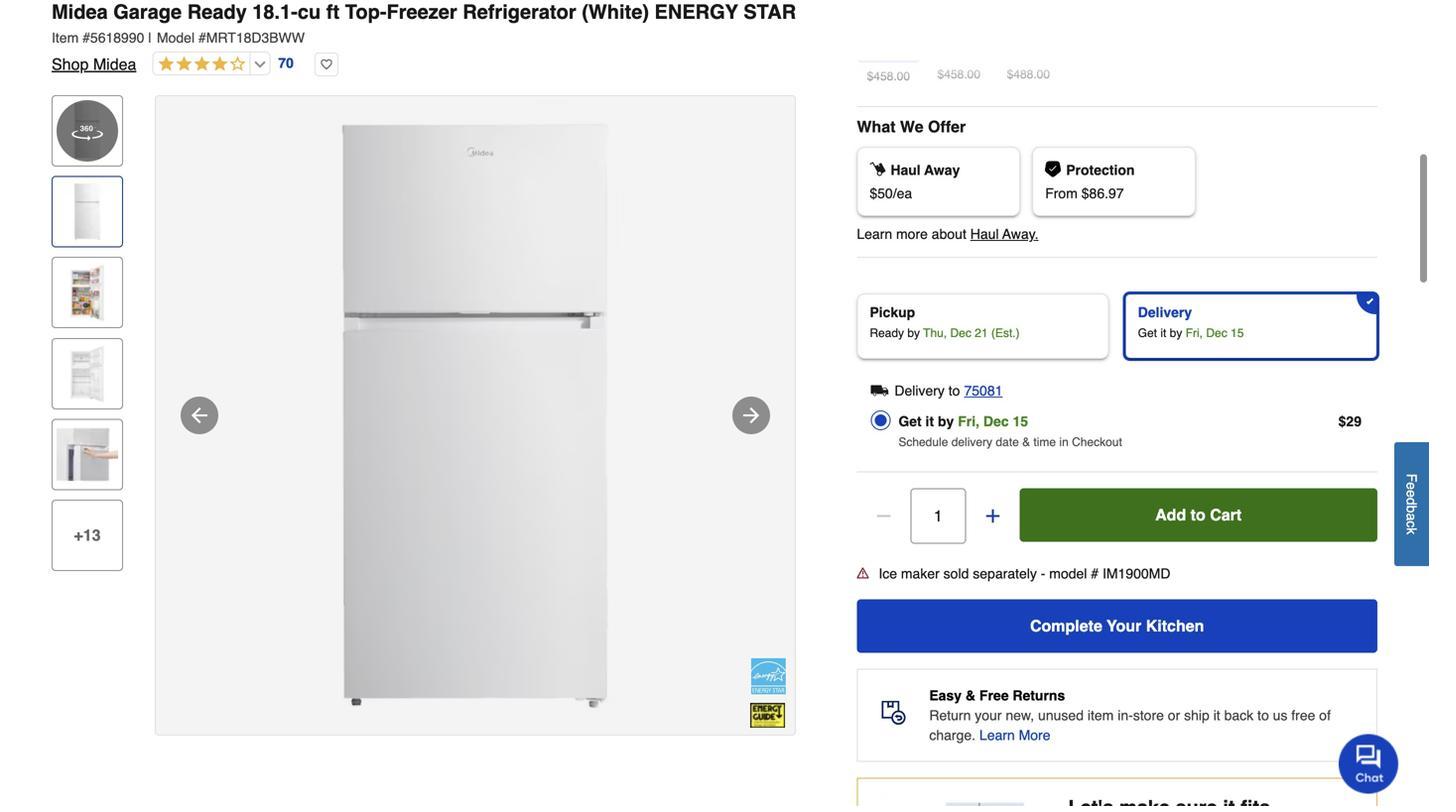 Task type: describe. For each thing, give the bounding box(es) containing it.
truck filled image
[[871, 382, 888, 400]]

protection
[[1066, 162, 1135, 178]]

what we offer
[[857, 117, 966, 136]]

dec for 21
[[950, 326, 971, 340]]

midea  #mrt18d3bww - thumbnail3 image
[[57, 343, 118, 405]]

fri, inside delivery get it by fri, dec 15
[[1186, 326, 1203, 340]]

item
[[52, 30, 79, 46]]

pickup ready by thu, dec 21 (est.)
[[870, 305, 1020, 340]]

your
[[975, 708, 1002, 724]]

complete
[[1030, 617, 1102, 636]]

ft
[[326, 0, 339, 23]]

midea  #mrt18d3bww - thumbnail2 image
[[57, 262, 118, 324]]

18.1-
[[252, 0, 298, 23]]

in-
[[1118, 708, 1133, 724]]

add
[[1155, 506, 1186, 524]]

option group containing pickup
[[849, 286, 1385, 367]]

0 horizontal spatial #
[[82, 30, 90, 46]]

to for delivery
[[948, 383, 960, 399]]

ice maker sold separately - model # im1900md
[[879, 566, 1170, 582]]

free
[[1291, 708, 1315, 724]]

us
[[1273, 708, 1288, 724]]

complete your kitchen
[[1030, 617, 1204, 636]]

delivery to 75081
[[894, 383, 1003, 399]]

midea  #mrt18d3bww image
[[156, 96, 795, 735]]

it inside 'easy & free returns return your new, unused item in-store or ship it back to us free of charge.'
[[1213, 708, 1220, 724]]

learn more
[[979, 728, 1050, 744]]

haul inside haul away $50/ea
[[890, 162, 921, 178]]

easy
[[929, 688, 962, 704]]

we
[[900, 117, 923, 136]]

dec for 15
[[983, 414, 1009, 430]]

maker
[[901, 566, 940, 582]]

minus image
[[874, 507, 893, 526]]

21
[[975, 326, 988, 340]]

ice
[[879, 566, 897, 582]]

Stepper number input field with increment and decrement buttons number field
[[910, 489, 966, 544]]

more
[[896, 226, 928, 242]]

15 inside delivery get it by fri, dec 15
[[1231, 326, 1244, 340]]

ready inside midea garage ready 18.1-cu ft top-freezer refrigerator (white) energy star item # 5618990 | model # mrt18d3bww
[[187, 0, 247, 23]]

f
[[1404, 474, 1420, 482]]

5618990
[[90, 30, 144, 46]]

get it by fri, dec 15 schedule delivery date & time in checkout
[[898, 414, 1122, 449]]

learn more link
[[979, 726, 1050, 746]]

to for add
[[1191, 506, 1205, 524]]

return
[[929, 708, 971, 724]]

back
[[1224, 708, 1254, 724]]

charge.
[[929, 728, 976, 744]]

sold
[[943, 566, 969, 582]]

b
[[1404, 506, 1420, 513]]

to inside 'easy & free returns return your new, unused item in-store or ship it back to us free of charge.'
[[1257, 708, 1269, 724]]

freezer
[[387, 0, 457, 23]]

.
[[1035, 226, 1039, 242]]

or
[[1168, 708, 1180, 724]]

4.2 stars image
[[153, 56, 246, 74]]

learn for learn more about haul away .
[[857, 226, 892, 242]]

75081 button
[[964, 379, 1003, 403]]

shop midea
[[52, 55, 136, 73]]

item
[[1088, 708, 1114, 724]]

70
[[278, 55, 294, 71]]

marketingimages image
[[883, 794, 1058, 807]]

refrigerator
[[463, 0, 576, 23]]

kitchen
[[1146, 617, 1204, 636]]

ready inside pickup ready by thu, dec 21 (est.)
[[870, 326, 904, 340]]

more
[[1019, 728, 1050, 744]]

learn for learn more
[[979, 728, 1015, 744]]

heart outline image
[[315, 53, 338, 76]]

f e e d b a c k button
[[1394, 442, 1429, 566]]

complete your kitchen button
[[857, 600, 1377, 653]]

$488.00
[[1007, 67, 1050, 81]]

about
[[932, 226, 966, 242]]

thu,
[[923, 326, 947, 340]]

midea  #mrt18d3bww - thumbnail4 image
[[57, 424, 118, 486]]

c
[[1404, 521, 1420, 528]]

+13 button
[[52, 500, 123, 572]]

warning image
[[857, 568, 869, 580]]

cart
[[1210, 506, 1242, 524]]

model
[[157, 30, 195, 46]]

arrow left image
[[188, 404, 211, 428]]

model
[[1049, 566, 1087, 582]]

arrow right image
[[739, 404, 763, 428]]

it inside get it by fri, dec 15 schedule delivery date & time in checkout
[[925, 414, 934, 430]]

star
[[743, 0, 796, 23]]

your
[[1107, 617, 1141, 636]]

f e e d b a c k
[[1404, 474, 1420, 535]]

d
[[1404, 498, 1420, 506]]

by for 15
[[938, 414, 954, 430]]

what
[[857, 117, 896, 136]]

unused
[[1038, 708, 1084, 724]]

ship
[[1184, 708, 1210, 724]]



Task type: locate. For each thing, give the bounding box(es) containing it.
it inside delivery get it by fri, dec 15
[[1160, 326, 1166, 340]]

1 horizontal spatial $458.00
[[937, 67, 980, 81]]

& inside 'easy & free returns return your new, unused item in-store or ship it back to us free of charge.'
[[965, 688, 976, 704]]

midea garage ready 18.1-cu ft top-freezer refrigerator (white) energy star item # 5618990 | model # mrt18d3bww
[[52, 0, 796, 46]]

free
[[979, 688, 1009, 704]]

dec
[[950, 326, 971, 340], [1206, 326, 1227, 340], [983, 414, 1009, 430]]

1 vertical spatial get
[[898, 414, 922, 430]]

0 horizontal spatial get
[[898, 414, 922, 430]]

0 vertical spatial delivery
[[1138, 305, 1192, 320]]

date
[[996, 435, 1019, 449]]

energy
[[655, 0, 738, 23]]

delivery for get
[[1138, 305, 1192, 320]]

1 horizontal spatial get
[[1138, 326, 1157, 340]]

75081
[[964, 383, 1003, 399]]

1 vertical spatial to
[[1191, 506, 1205, 524]]

1 vertical spatial midea
[[93, 55, 136, 73]]

midea down 5618990 at the left top of the page
[[93, 55, 136, 73]]

1 horizontal spatial haul
[[970, 226, 999, 242]]

2 horizontal spatial to
[[1257, 708, 1269, 724]]

1 vertical spatial delivery
[[894, 383, 945, 399]]

& left time
[[1022, 435, 1030, 449]]

2 horizontal spatial #
[[1091, 566, 1099, 582]]

& inside get it by fri, dec 15 schedule delivery date & time in checkout
[[1022, 435, 1030, 449]]

0 vertical spatial learn
[[857, 226, 892, 242]]

0 vertical spatial haul
[[890, 162, 921, 178]]

0 horizontal spatial fri,
[[958, 414, 979, 430]]

15 inside get it by fri, dec 15 schedule delivery date & time in checkout
[[1013, 414, 1028, 430]]

haul right about
[[970, 226, 999, 242]]

learn more about haul away .
[[857, 226, 1039, 242]]

1 vertical spatial away
[[1002, 226, 1035, 242]]

1 horizontal spatial it
[[1160, 326, 1166, 340]]

to
[[948, 383, 960, 399], [1191, 506, 1205, 524], [1257, 708, 1269, 724]]

midea  #mrt18d3bww - thumbnail image
[[57, 181, 118, 243]]

0 horizontal spatial to
[[948, 383, 960, 399]]

|
[[148, 30, 152, 46]]

delivery
[[1138, 305, 1192, 320], [894, 383, 945, 399]]

0 vertical spatial ready
[[187, 0, 247, 23]]

+13
[[74, 526, 101, 545]]

in
[[1059, 435, 1069, 449]]

2 vertical spatial it
[[1213, 708, 1220, 724]]

by inside get it by fri, dec 15 schedule delivery date & time in checkout
[[938, 414, 954, 430]]

ready up mrt18d3bww
[[187, 0, 247, 23]]

1 horizontal spatial 15
[[1231, 326, 1244, 340]]

protection plan filled image
[[1045, 161, 1061, 177]]

0 horizontal spatial dec
[[950, 326, 971, 340]]

delivery
[[951, 435, 992, 449]]

0 horizontal spatial it
[[925, 414, 934, 430]]

energy guide image
[[750, 704, 785, 728]]

1 vertical spatial haul
[[970, 226, 999, 242]]

protection from $86.97
[[1045, 162, 1135, 201]]

midea up item
[[52, 0, 108, 23]]

0 vertical spatial &
[[1022, 435, 1030, 449]]

delivery get it by fri, dec 15
[[1138, 305, 1244, 340]]

plus image
[[983, 507, 1003, 526]]

learn down your
[[979, 728, 1015, 744]]

dec inside pickup ready by thu, dec 21 (est.)
[[950, 326, 971, 340]]

by for 21
[[907, 326, 920, 340]]

1 vertical spatial &
[[965, 688, 976, 704]]

to left 75081
[[948, 383, 960, 399]]

0 horizontal spatial &
[[965, 688, 976, 704]]

0 horizontal spatial delivery
[[894, 383, 945, 399]]

white image
[[863, 5, 914, 56]]

&
[[1022, 435, 1030, 449], [965, 688, 976, 704]]

item number 5 6 1 8 9 9 0 and model number m r t 1 8 d 3 b w w element
[[52, 28, 1377, 48]]

$458.00
[[937, 67, 980, 81], [867, 69, 910, 83]]

e up the b
[[1404, 490, 1420, 498]]

0 horizontal spatial 15
[[1013, 414, 1028, 430]]

1 e from the top
[[1404, 482, 1420, 490]]

midea inside midea garage ready 18.1-cu ft top-freezer refrigerator (white) energy star item # 5618990 | model # mrt18d3bww
[[52, 0, 108, 23]]

schedule
[[898, 435, 948, 449]]

delivery for to
[[894, 383, 945, 399]]

0 horizontal spatial by
[[907, 326, 920, 340]]

1 horizontal spatial away
[[1002, 226, 1035, 242]]

away inside haul away $50/ea
[[924, 162, 960, 178]]

by inside delivery get it by fri, dec 15
[[1170, 326, 1182, 340]]

by inside pickup ready by thu, dec 21 (est.)
[[907, 326, 920, 340]]

-
[[1041, 566, 1045, 582]]

im1900md
[[1102, 566, 1170, 582]]

15
[[1231, 326, 1244, 340], [1013, 414, 1028, 430]]

shop
[[52, 55, 89, 73]]

away down offer
[[924, 162, 960, 178]]

get
[[1138, 326, 1157, 340], [898, 414, 922, 430]]

checkout
[[1072, 435, 1122, 449]]

1 horizontal spatial to
[[1191, 506, 1205, 524]]

to inside button
[[1191, 506, 1205, 524]]

0 vertical spatial away
[[924, 162, 960, 178]]

1 vertical spatial ready
[[870, 326, 904, 340]]

from
[[1045, 185, 1078, 201]]

(white)
[[582, 0, 649, 23]]

1 horizontal spatial fri,
[[1186, 326, 1203, 340]]

0 horizontal spatial ready
[[187, 0, 247, 23]]

& left free
[[965, 688, 976, 704]]

store
[[1133, 708, 1164, 724]]

learn
[[857, 226, 892, 242], [979, 728, 1015, 744]]

0 horizontal spatial away
[[924, 162, 960, 178]]

$50/ea
[[870, 185, 912, 201]]

$458.00 up offer
[[937, 67, 980, 81]]

a
[[1404, 513, 1420, 521]]

delivery inside delivery get it by fri, dec 15
[[1138, 305, 1192, 320]]

1 horizontal spatial ready
[[870, 326, 904, 340]]

haul away $50/ea
[[870, 162, 960, 201]]

1 horizontal spatial &
[[1022, 435, 1030, 449]]

to left us
[[1257, 708, 1269, 724]]

1 vertical spatial fri,
[[958, 414, 979, 430]]

learn left more
[[857, 226, 892, 242]]

separately
[[973, 566, 1037, 582]]

0 horizontal spatial learn
[[857, 226, 892, 242]]

add to cart button
[[1019, 489, 1377, 542]]

1 vertical spatial learn
[[979, 728, 1015, 744]]

pickup
[[870, 305, 915, 320]]

e up d
[[1404, 482, 1420, 490]]

1 vertical spatial 15
[[1013, 414, 1028, 430]]

cu
[[298, 0, 321, 23]]

ready
[[187, 0, 247, 23], [870, 326, 904, 340]]

option group
[[849, 286, 1385, 367]]

$29
[[1338, 414, 1362, 430]]

chat invite button image
[[1339, 734, 1399, 794]]

0 vertical spatial it
[[1160, 326, 1166, 340]]

new,
[[1006, 708, 1034, 724]]

it
[[1160, 326, 1166, 340], [925, 414, 934, 430], [1213, 708, 1220, 724]]

$458.00 down white image
[[867, 69, 910, 83]]

0 vertical spatial midea
[[52, 0, 108, 23]]

(est.)
[[991, 326, 1020, 340]]

1 horizontal spatial dec
[[983, 414, 1009, 430]]

get inside get it by fri, dec 15 schedule delivery date & time in checkout
[[898, 414, 922, 430]]

k
[[1404, 528, 1420, 535]]

dec inside delivery get it by fri, dec 15
[[1206, 326, 1227, 340]]

away right about
[[1002, 226, 1035, 242]]

2 horizontal spatial by
[[1170, 326, 1182, 340]]

$86.97
[[1081, 185, 1124, 201]]

to right the add
[[1191, 506, 1205, 524]]

2 e from the top
[[1404, 490, 1420, 498]]

ready down pickup
[[870, 326, 904, 340]]

2 horizontal spatial it
[[1213, 708, 1220, 724]]

of
[[1319, 708, 1331, 724]]

fri, inside get it by fri, dec 15 schedule delivery date & time in checkout
[[958, 414, 979, 430]]

time
[[1033, 435, 1056, 449]]

mrt18d3bww
[[206, 30, 305, 46]]

2 vertical spatial to
[[1257, 708, 1269, 724]]

0 vertical spatial to
[[948, 383, 960, 399]]

returns
[[1013, 688, 1065, 704]]

1 horizontal spatial by
[[938, 414, 954, 430]]

1 vertical spatial it
[[925, 414, 934, 430]]

offer
[[928, 117, 966, 136]]

easy & free returns return your new, unused item in-store or ship it back to us free of charge.
[[929, 688, 1331, 744]]

1 horizontal spatial delivery
[[1138, 305, 1192, 320]]

haul up $50/ea
[[890, 162, 921, 178]]

0 vertical spatial 15
[[1231, 326, 1244, 340]]

0 vertical spatial get
[[1138, 326, 1157, 340]]

add to cart
[[1155, 506, 1242, 524]]

e
[[1404, 482, 1420, 490], [1404, 490, 1420, 498]]

1 horizontal spatial learn
[[979, 728, 1015, 744]]

haul away filled image
[[870, 161, 886, 177]]

2 horizontal spatial dec
[[1206, 326, 1227, 340]]

dec inside get it by fri, dec 15 schedule delivery date & time in checkout
[[983, 414, 1009, 430]]

0 horizontal spatial $458.00
[[867, 69, 910, 83]]

0 vertical spatial fri,
[[1186, 326, 1203, 340]]

0 horizontal spatial haul
[[890, 162, 921, 178]]

garage
[[113, 0, 182, 23]]

get inside delivery get it by fri, dec 15
[[1138, 326, 1157, 340]]

midea
[[52, 0, 108, 23], [93, 55, 136, 73]]

away
[[924, 162, 960, 178], [1002, 226, 1035, 242]]

haul
[[890, 162, 921, 178], [970, 226, 999, 242]]

top-
[[345, 0, 387, 23]]

1 horizontal spatial #
[[198, 30, 206, 46]]



Task type: vqa. For each thing, say whether or not it's contained in the screenshot.
"Shop the Collection"
no



